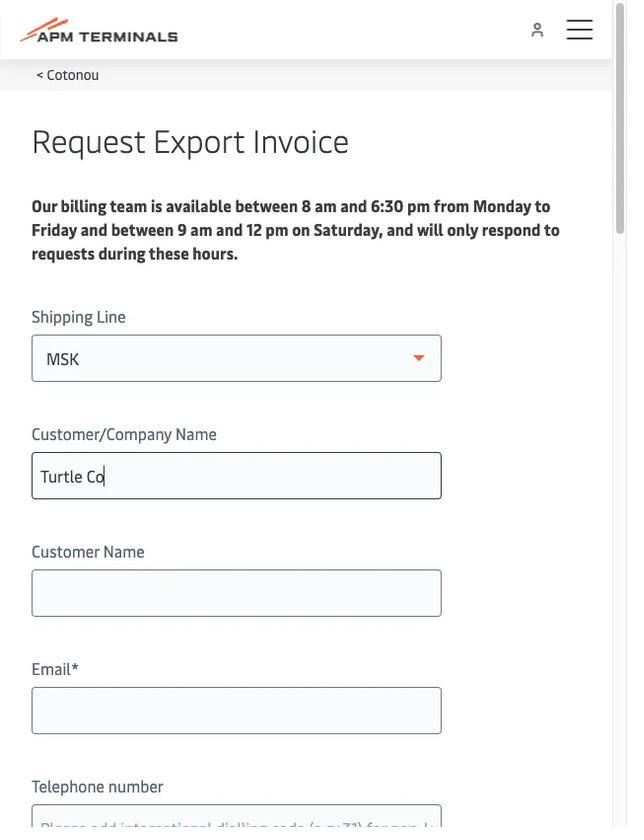 Task type: locate. For each thing, give the bounding box(es) containing it.
Telephone number telephone field
[[32, 805, 442, 827]]

0 horizontal spatial between
[[111, 218, 174, 239]]

respond
[[482, 218, 541, 239]]

telephone
[[32, 775, 105, 796]]

1 vertical spatial pm
[[266, 218, 289, 239]]

to
[[535, 194, 551, 216], [545, 218, 561, 239]]

customer/company name
[[32, 423, 217, 444]]

am right 9
[[191, 218, 213, 239]]

1 vertical spatial between
[[111, 218, 174, 239]]

12
[[247, 218, 262, 239]]

requests
[[32, 242, 95, 263]]

am
[[315, 194, 337, 216], [191, 218, 213, 239]]

1 horizontal spatial between
[[235, 194, 298, 216]]

name right customer
[[103, 540, 145, 561]]

team
[[110, 194, 147, 216]]

0 vertical spatial pm
[[408, 194, 431, 216]]

pm right 12
[[266, 218, 289, 239]]

1 vertical spatial name
[[103, 540, 145, 561]]

name up customer/company name "text box"
[[176, 423, 217, 444]]

0 horizontal spatial name
[[103, 540, 145, 561]]

between up 12
[[235, 194, 298, 216]]

billing
[[61, 194, 107, 216]]

pm up will
[[408, 194, 431, 216]]

cotonou
[[47, 64, 99, 83]]

6:30
[[371, 194, 404, 216]]

between
[[235, 194, 298, 216], [111, 218, 174, 239]]

our
[[32, 194, 57, 216]]

9
[[178, 218, 187, 239]]

to right the 'respond'
[[545, 218, 561, 239]]

1 horizontal spatial am
[[315, 194, 337, 216]]

1 horizontal spatial name
[[176, 423, 217, 444]]

to up the 'respond'
[[535, 194, 551, 216]]

8
[[302, 194, 312, 216]]

shipping line
[[32, 305, 126, 326]]

1 vertical spatial to
[[545, 218, 561, 239]]

request export invoice
[[32, 118, 350, 160]]

name
[[176, 423, 217, 444], [103, 540, 145, 561]]

during
[[98, 242, 146, 263]]

0 vertical spatial name
[[176, 423, 217, 444]]

shipping
[[32, 305, 93, 326]]

our billing team is available between 8 am and 6:30 pm from monday to friday and between 9 am and 12 pm on saturday, and will only respond to requests during these hours.
[[32, 194, 561, 263]]

email
[[32, 657, 71, 679]]

and
[[341, 194, 368, 216], [81, 218, 108, 239], [216, 218, 243, 239], [387, 218, 414, 239]]

0 horizontal spatial am
[[191, 218, 213, 239]]

pm
[[408, 194, 431, 216], [266, 218, 289, 239]]

between down team
[[111, 218, 174, 239]]

Customer/Company Name text field
[[32, 452, 442, 500]]

0 vertical spatial am
[[315, 194, 337, 216]]

<
[[37, 64, 43, 83]]

am right '8'
[[315, 194, 337, 216]]

0 horizontal spatial pm
[[266, 218, 289, 239]]

and down the 6:30
[[387, 218, 414, 239]]

and down billing
[[81, 218, 108, 239]]



Task type: describe. For each thing, give the bounding box(es) containing it.
telephone number
[[32, 775, 164, 796]]

available
[[166, 194, 232, 216]]

customer
[[32, 540, 100, 561]]

name for customer name
[[103, 540, 145, 561]]

export
[[153, 118, 245, 160]]

request
[[32, 118, 145, 160]]

customer/company
[[32, 423, 172, 444]]

saturday,
[[314, 218, 384, 239]]

and up saturday,
[[341, 194, 368, 216]]

1 horizontal spatial pm
[[408, 194, 431, 216]]

< cotonou
[[37, 64, 99, 83]]

name for customer/company name
[[176, 423, 217, 444]]

hours.
[[193, 242, 238, 263]]

on
[[292, 218, 311, 239]]

0 vertical spatial to
[[535, 194, 551, 216]]

monday
[[474, 194, 532, 216]]

invoice
[[253, 118, 350, 160]]

will
[[417, 218, 444, 239]]

cotonou link
[[47, 64, 99, 83]]

is
[[151, 194, 162, 216]]

only
[[448, 218, 479, 239]]

customer name
[[32, 540, 145, 561]]

line
[[97, 305, 126, 326]]

these
[[149, 242, 189, 263]]

number
[[108, 775, 164, 796]]

friday
[[32, 218, 77, 239]]

and left 12
[[216, 218, 243, 239]]

Customer Name text field
[[32, 570, 442, 617]]

Email email field
[[32, 687, 442, 734]]

1 vertical spatial am
[[191, 218, 213, 239]]

from
[[434, 194, 470, 216]]

0 vertical spatial between
[[235, 194, 298, 216]]



Task type: vqa. For each thing, say whether or not it's contained in the screenshot.
the 9 on the left of page
yes



